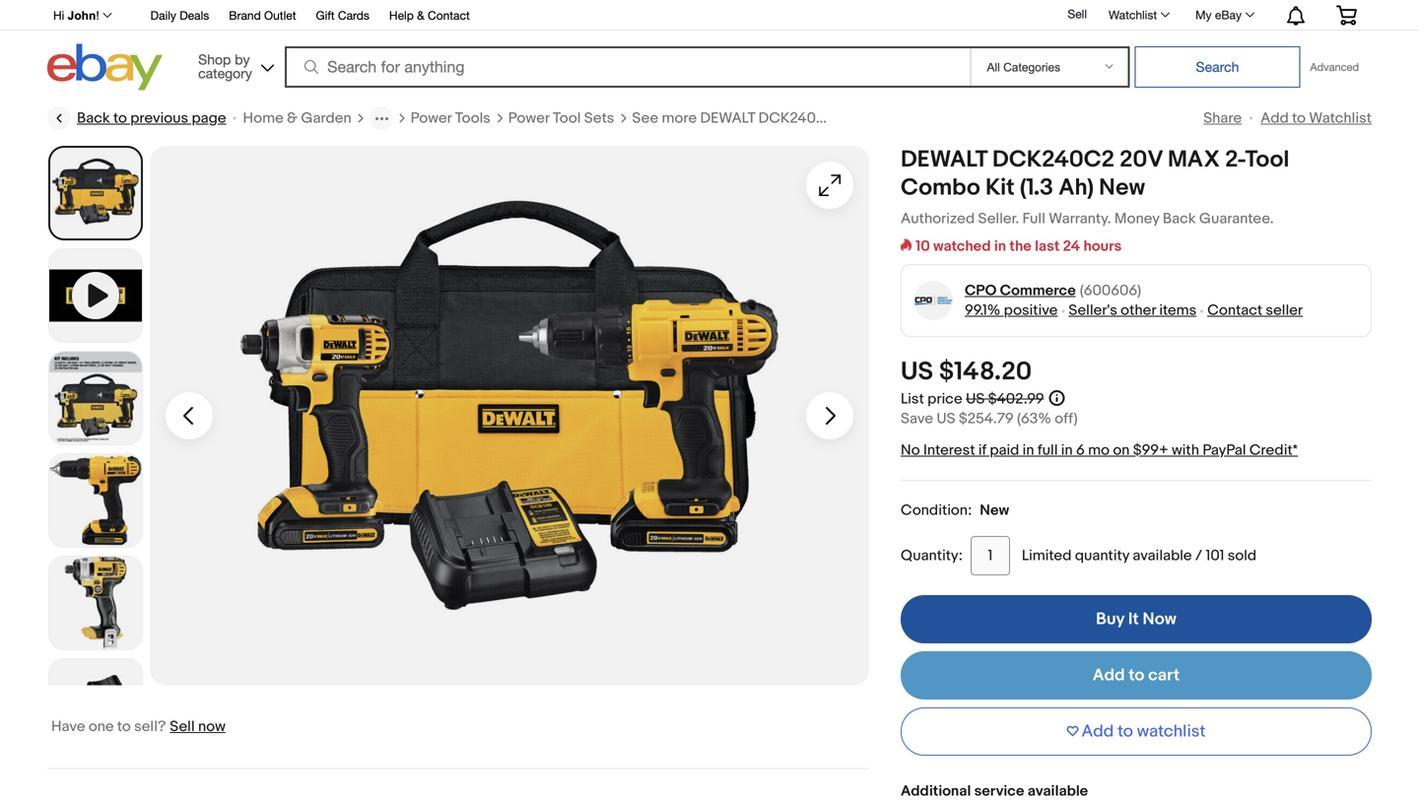 Task type: locate. For each thing, give the bounding box(es) containing it.
mo
[[1088, 441, 1110, 459]]

1 vertical spatial available
[[1028, 782, 1088, 800]]

0 vertical spatial sell
[[1068, 7, 1087, 21]]

add down add to cart
[[1082, 721, 1114, 742]]

us up list
[[901, 357, 933, 387]]

it
[[1128, 609, 1139, 630]]

0 vertical spatial &
[[417, 8, 424, 22]]

1 vertical spatial combo
[[901, 174, 980, 202]]

0 horizontal spatial 20v
[[839, 109, 866, 127]]

1 vertical spatial new
[[980, 502, 1009, 519]]

sell left now
[[170, 718, 195, 736]]

last
[[1035, 237, 1060, 255]]

my ebay
[[1195, 8, 1242, 22]]

to left cart
[[1129, 665, 1144, 686]]

1 vertical spatial watchlist
[[1309, 109, 1372, 127]]

dck240c2 inside dewalt dck240c2 20v max 2-tool combo kit (1.3 ah) new authorized seller. full warranty. money back guarantee.
[[992, 146, 1114, 174]]

buy it now link
[[901, 595, 1372, 644]]

& right home
[[287, 109, 298, 127]]

in left full
[[1023, 441, 1034, 459]]

1 horizontal spatial back
[[1163, 210, 1196, 228]]

us up $254.79
[[966, 390, 985, 408]]

1 horizontal spatial us
[[936, 410, 955, 428]]

on
[[1113, 441, 1130, 459]]

1 horizontal spatial tool
[[1245, 146, 1289, 174]]

1 horizontal spatial new
[[1099, 174, 1145, 202]]

brand outlet
[[229, 8, 296, 22]]

1 horizontal spatial dck240c2
[[992, 146, 1114, 174]]

new inside dewalt dck240c2 20v max 2-tool combo kit (1.3 ah) new authorized seller. full warranty. money back guarantee.
[[1099, 174, 1145, 202]]

&
[[417, 8, 424, 22], [287, 109, 298, 127]]

back
[[77, 109, 110, 127], [1163, 210, 1196, 228]]

credit*
[[1249, 441, 1298, 459]]

1 vertical spatial dewalt
[[901, 146, 987, 174]]

service
[[974, 782, 1024, 800]]

max
[[1168, 146, 1220, 174]]

kit up seller.
[[985, 174, 1015, 202]]

add to cart
[[1093, 665, 1180, 686]]

outlet
[[264, 8, 296, 22]]

shop by category
[[198, 51, 252, 81]]

to for add to watchlist
[[1292, 109, 1306, 127]]

limited quantity available / 101 sold
[[1022, 547, 1257, 565]]

to inside button
[[1118, 721, 1133, 742]]

1 horizontal spatial watchlist
[[1309, 109, 1372, 127]]

shop by category button
[[189, 44, 278, 86]]

1 vertical spatial add
[[1093, 665, 1125, 686]]

contact left seller
[[1207, 302, 1262, 319]]

share button
[[1203, 109, 1242, 127]]

contact right help
[[428, 8, 470, 22]]

1 horizontal spatial contact
[[1207, 302, 1262, 319]]

dewalt right more
[[700, 109, 755, 127]]

us
[[901, 357, 933, 387], [966, 390, 985, 408], [936, 410, 955, 428]]

99.1%
[[965, 302, 1000, 319]]

items
[[1159, 302, 1196, 319]]

tool down add to watchlist
[[1245, 146, 1289, 174]]

cards
[[338, 8, 369, 22]]

add right share button
[[1261, 109, 1289, 127]]

power left the tools
[[411, 109, 452, 127]]

watchlist right sell link
[[1109, 8, 1157, 22]]

1 vertical spatial back
[[1163, 210, 1196, 228]]

see more dewalt dck240c2 20v impact driver combo kit
[[632, 109, 1035, 127]]

watchlist link
[[1098, 3, 1179, 27]]

off)
[[1055, 410, 1078, 428]]

1 horizontal spatial 20v
[[1120, 146, 1163, 174]]

to for add to cart
[[1129, 665, 1144, 686]]

& for help
[[417, 8, 424, 22]]

0 horizontal spatial contact
[[428, 8, 470, 22]]

0 vertical spatial contact
[[428, 8, 470, 22]]

driver
[[920, 109, 959, 127]]

add to watchlist link
[[1261, 109, 1372, 127]]

back left previous
[[77, 109, 110, 127]]

2 horizontal spatial us
[[966, 390, 985, 408]]

to down advanced link
[[1292, 109, 1306, 127]]

available right service
[[1028, 782, 1088, 800]]

0 horizontal spatial power
[[411, 109, 452, 127]]

0 horizontal spatial tool
[[553, 109, 581, 127]]

0 vertical spatial 20v
[[839, 109, 866, 127]]

watchlist down advanced
[[1309, 109, 1372, 127]]

see
[[632, 109, 658, 127]]

tool inside dewalt dck240c2 20v max 2-tool combo kit (1.3 ah) new authorized seller. full warranty. money back guarantee.
[[1245, 146, 1289, 174]]

available for service
[[1028, 782, 1088, 800]]

in left the at the top right
[[994, 237, 1006, 255]]

to right one
[[117, 718, 131, 736]]

1 horizontal spatial power
[[508, 109, 549, 127]]

authorized
[[901, 210, 975, 228]]

cpo commerce link
[[965, 281, 1076, 301]]

full
[[1038, 441, 1058, 459]]

0 vertical spatial tool
[[553, 109, 581, 127]]

new up "money"
[[1099, 174, 1145, 202]]

to left previous
[[113, 109, 127, 127]]

0 vertical spatial new
[[1099, 174, 1145, 202]]

1 horizontal spatial available
[[1133, 547, 1192, 565]]

commerce
[[1000, 282, 1076, 300]]

20v left impact
[[839, 109, 866, 127]]

none submit inside shop by category banner
[[1135, 46, 1300, 88]]

power right the tools
[[508, 109, 549, 127]]

in left 6
[[1061, 441, 1073, 459]]

sell left watchlist link
[[1068, 7, 1087, 21]]

list price us $402.99
[[901, 390, 1044, 408]]

available left "/"
[[1133, 547, 1192, 565]]

0 horizontal spatial watchlist
[[1109, 8, 1157, 22]]

Quantity: text field
[[971, 536, 1010, 576]]

0 vertical spatial us
[[901, 357, 933, 387]]

additional service available
[[901, 782, 1088, 800]]

1 horizontal spatial in
[[1023, 441, 1034, 459]]

1 horizontal spatial sell
[[1068, 7, 1087, 21]]

(1.3
[[1020, 174, 1053, 202]]

0 horizontal spatial back
[[77, 109, 110, 127]]

to
[[113, 109, 127, 127], [1292, 109, 1306, 127], [1129, 665, 1144, 686], [117, 718, 131, 736], [1118, 721, 1133, 742]]

1 power from the left
[[411, 109, 452, 127]]

available
[[1133, 547, 1192, 565], [1028, 782, 1088, 800]]

$402.99
[[988, 390, 1044, 408]]

1 vertical spatial kit
[[985, 174, 1015, 202]]

tool left the sets
[[553, 109, 581, 127]]

paid
[[990, 441, 1019, 459]]

shop by category banner
[[42, 0, 1372, 96]]

watched
[[933, 237, 991, 255]]

& inside "link"
[[417, 8, 424, 22]]

available for quantity
[[1133, 547, 1192, 565]]

0 vertical spatial combo
[[963, 109, 1014, 127]]

new
[[1099, 174, 1145, 202], [980, 502, 1009, 519]]

contact seller
[[1207, 302, 1303, 319]]

20v
[[839, 109, 866, 127], [1120, 146, 1163, 174]]

2 vertical spatial add
[[1082, 721, 1114, 742]]

combo up authorized
[[901, 174, 980, 202]]

0 horizontal spatial dewalt
[[700, 109, 755, 127]]

dewalt inside dewalt dck240c2 20v max 2-tool combo kit (1.3 ah) new authorized seller. full warranty. money back guarantee.
[[901, 146, 987, 174]]

dewalt down the driver
[[901, 146, 987, 174]]

1 vertical spatial sell
[[170, 718, 195, 736]]

in
[[994, 237, 1006, 255], [1023, 441, 1034, 459], [1061, 441, 1073, 459]]

buy it now
[[1096, 609, 1176, 630]]

deals
[[180, 8, 209, 22]]

my ebay link
[[1185, 3, 1263, 27]]

add left cart
[[1093, 665, 1125, 686]]

kit up (1.3
[[1017, 109, 1035, 127]]

1 vertical spatial dck240c2
[[992, 146, 1114, 174]]

0 vertical spatial add
[[1261, 109, 1289, 127]]

price
[[927, 390, 962, 408]]

us down price
[[936, 410, 955, 428]]

0 horizontal spatial available
[[1028, 782, 1088, 800]]

the
[[1009, 237, 1032, 255]]

gift
[[316, 8, 335, 22]]

daily deals
[[150, 8, 209, 22]]

0 vertical spatial watchlist
[[1109, 8, 1157, 22]]

1 horizontal spatial kit
[[1017, 109, 1035, 127]]

dck240c2
[[758, 109, 836, 127], [992, 146, 1114, 174]]

1 horizontal spatial &
[[417, 8, 424, 22]]

20v left max
[[1120, 146, 1163, 174]]

seller's other items link
[[1069, 302, 1196, 319]]

& right help
[[417, 8, 424, 22]]

power tools link
[[411, 108, 491, 128]]

0 vertical spatial back
[[77, 109, 110, 127]]

ah)
[[1059, 174, 1094, 202]]

0 vertical spatial dck240c2
[[758, 109, 836, 127]]

interest
[[923, 441, 975, 459]]

add inside button
[[1082, 721, 1114, 742]]

dck240c2 up full
[[992, 146, 1114, 174]]

to for add to watchlist
[[1118, 721, 1133, 742]]

picture 4 of 16 image
[[49, 557, 142, 649]]

0 vertical spatial available
[[1133, 547, 1192, 565]]

1 vertical spatial tool
[[1245, 146, 1289, 174]]

by
[[235, 51, 250, 68]]

dewalt
[[700, 109, 755, 127], [901, 146, 987, 174]]

101
[[1206, 547, 1224, 565]]

None submit
[[1135, 46, 1300, 88]]

brand outlet link
[[229, 5, 296, 27]]

back inside dewalt dck240c2 20v max 2-tool combo kit (1.3 ah) new authorized seller. full warranty. money back guarantee.
[[1163, 210, 1196, 228]]

picture 2 of 16 image
[[49, 352, 142, 444]]

to left 'watchlist'
[[1118, 721, 1133, 742]]

1 horizontal spatial dewalt
[[901, 146, 987, 174]]

watchlist
[[1109, 8, 1157, 22], [1309, 109, 1372, 127]]

new up quantity: text field
[[980, 502, 1009, 519]]

power tool sets link
[[508, 108, 614, 128]]

0 horizontal spatial new
[[980, 502, 1009, 519]]

1 vertical spatial 20v
[[1120, 146, 1163, 174]]

back inside back to previous page link
[[77, 109, 110, 127]]

kit
[[1017, 109, 1035, 127], [985, 174, 1015, 202]]

home & garden link
[[243, 108, 351, 128]]

0 horizontal spatial kit
[[985, 174, 1015, 202]]

picture 3 of 16 image
[[49, 454, 142, 547]]

2 power from the left
[[508, 109, 549, 127]]

sets
[[584, 109, 614, 127]]

add to cart link
[[901, 651, 1372, 700]]

back right "money"
[[1163, 210, 1196, 228]]

sell inside "account" navigation
[[1068, 7, 1087, 21]]

now
[[1143, 609, 1176, 630]]

combo right the driver
[[963, 109, 1014, 127]]

0 horizontal spatial dck240c2
[[758, 109, 836, 127]]

2 vertical spatial us
[[936, 410, 955, 428]]

share
[[1203, 109, 1242, 127]]

(63%
[[1017, 410, 1051, 428]]

add to watchlist
[[1082, 721, 1206, 742]]

money
[[1114, 210, 1159, 228]]

advanced
[[1310, 61, 1359, 73]]

1 vertical spatial &
[[287, 109, 298, 127]]

add to watchlist button
[[901, 708, 1372, 756]]

quantity
[[1075, 547, 1129, 565]]

video 1 of 1 image
[[49, 249, 142, 342]]

dck240c2 left impact
[[758, 109, 836, 127]]

0 horizontal spatial &
[[287, 109, 298, 127]]



Task type: describe. For each thing, give the bounding box(es) containing it.
& for home
[[287, 109, 298, 127]]

help & contact link
[[389, 5, 470, 27]]

to for back to previous page
[[113, 109, 127, 127]]

seller.
[[978, 210, 1019, 228]]

picture 1 of 16 image
[[50, 148, 141, 238]]

watchlist
[[1137, 721, 1206, 742]]

cpo commerce image
[[913, 280, 953, 321]]

condition: new
[[901, 502, 1009, 519]]

gift cards link
[[316, 5, 369, 27]]

category
[[198, 65, 252, 81]]

power for power tool sets
[[508, 109, 549, 127]]

10 watched in the last 24 hours
[[915, 237, 1122, 255]]

20v inside dewalt dck240c2 20v max 2-tool combo kit (1.3 ah) new authorized seller. full warranty. money back guarantee.
[[1120, 146, 1163, 174]]

advanced link
[[1300, 47, 1369, 87]]

full
[[1022, 210, 1045, 228]]

john
[[68, 9, 96, 22]]

other
[[1121, 302, 1156, 319]]

$254.79
[[959, 410, 1014, 428]]

tools
[[455, 109, 491, 127]]

with
[[1172, 441, 1199, 459]]

no interest if paid in full in 6 mo on $99+ with paypal credit*
[[901, 441, 1298, 459]]

additional
[[901, 782, 971, 800]]

buy
[[1096, 609, 1124, 630]]

kit inside dewalt dck240c2 20v max 2-tool combo kit (1.3 ah) new authorized seller. full warranty. money back guarantee.
[[985, 174, 1015, 202]]

Search for anything text field
[[288, 48, 966, 86]]

add for add to watchlist
[[1261, 109, 1289, 127]]

shop
[[198, 51, 231, 68]]

hi john !
[[53, 9, 99, 22]]

condition:
[[901, 502, 972, 519]]

if
[[978, 441, 986, 459]]

sell?
[[134, 718, 166, 736]]

have
[[51, 718, 85, 736]]

home & garden
[[243, 109, 351, 127]]

seller's other items
[[1069, 302, 1196, 319]]

warranty.
[[1049, 210, 1111, 228]]

add to watchlist
[[1261, 109, 1372, 127]]

24
[[1063, 237, 1080, 255]]

0 vertical spatial dewalt
[[700, 109, 755, 127]]

sell now link
[[170, 718, 226, 736]]

0 horizontal spatial sell
[[170, 718, 195, 736]]

contact seller link
[[1207, 302, 1303, 319]]

guarantee.
[[1199, 210, 1274, 228]]

watchlist inside "account" navigation
[[1109, 8, 1157, 22]]

2 horizontal spatial in
[[1061, 441, 1073, 459]]

paypal
[[1203, 441, 1246, 459]]

seller's
[[1069, 302, 1117, 319]]

account navigation
[[42, 0, 1372, 31]]

daily deals link
[[150, 5, 209, 27]]

sold
[[1228, 547, 1257, 565]]

(600606)
[[1080, 282, 1141, 300]]

page
[[192, 109, 226, 127]]

save
[[901, 410, 933, 428]]

ebay
[[1215, 8, 1242, 22]]

cpo
[[965, 282, 997, 300]]

no
[[901, 441, 920, 459]]

power for power tools
[[411, 109, 452, 127]]

your shopping cart image
[[1335, 5, 1358, 25]]

add for add to cart
[[1093, 665, 1125, 686]]

1 vertical spatial us
[[966, 390, 985, 408]]

no interest if paid in full in 6 mo on $99+ with paypal credit* link
[[901, 441, 1298, 459]]

help & contact
[[389, 8, 470, 22]]

add for add to watchlist
[[1082, 721, 1114, 742]]

10
[[915, 237, 930, 255]]

daily
[[150, 8, 176, 22]]

6
[[1076, 441, 1085, 459]]

2-
[[1225, 146, 1245, 174]]

$99+
[[1133, 441, 1168, 459]]

contact inside "link"
[[428, 8, 470, 22]]

dewalt dck240c2 20v max 2-tool combo kit (1.3 ah) new - picture 1 of 16 image
[[150, 146, 869, 685]]

now
[[198, 718, 226, 736]]

sell link
[[1059, 7, 1096, 21]]

impact
[[869, 109, 916, 127]]

0 horizontal spatial us
[[901, 357, 933, 387]]

99.1% positive
[[965, 302, 1058, 319]]

0 horizontal spatial in
[[994, 237, 1006, 255]]

new inside condition: new
[[980, 502, 1009, 519]]

hours
[[1083, 237, 1122, 255]]

seller
[[1266, 302, 1303, 319]]

back to previous page link
[[47, 106, 226, 130]]

power tool sets
[[508, 109, 614, 127]]

home
[[243, 109, 284, 127]]

gift cards
[[316, 8, 369, 22]]

have one to sell? sell now
[[51, 718, 226, 736]]

99.1% positive link
[[965, 302, 1058, 319]]

cpo commerce (600606)
[[965, 282, 1141, 300]]

cart
[[1148, 665, 1180, 686]]

brand
[[229, 8, 261, 22]]

combo inside dewalt dck240c2 20v max 2-tool combo kit (1.3 ah) new authorized seller. full warranty. money back guarantee.
[[901, 174, 980, 202]]

positive
[[1004, 302, 1058, 319]]

my
[[1195, 8, 1212, 22]]

0 vertical spatial kit
[[1017, 109, 1035, 127]]

more
[[662, 109, 697, 127]]

1 vertical spatial contact
[[1207, 302, 1262, 319]]

help
[[389, 8, 414, 22]]



Task type: vqa. For each thing, say whether or not it's contained in the screenshot.
the Commerce
yes



